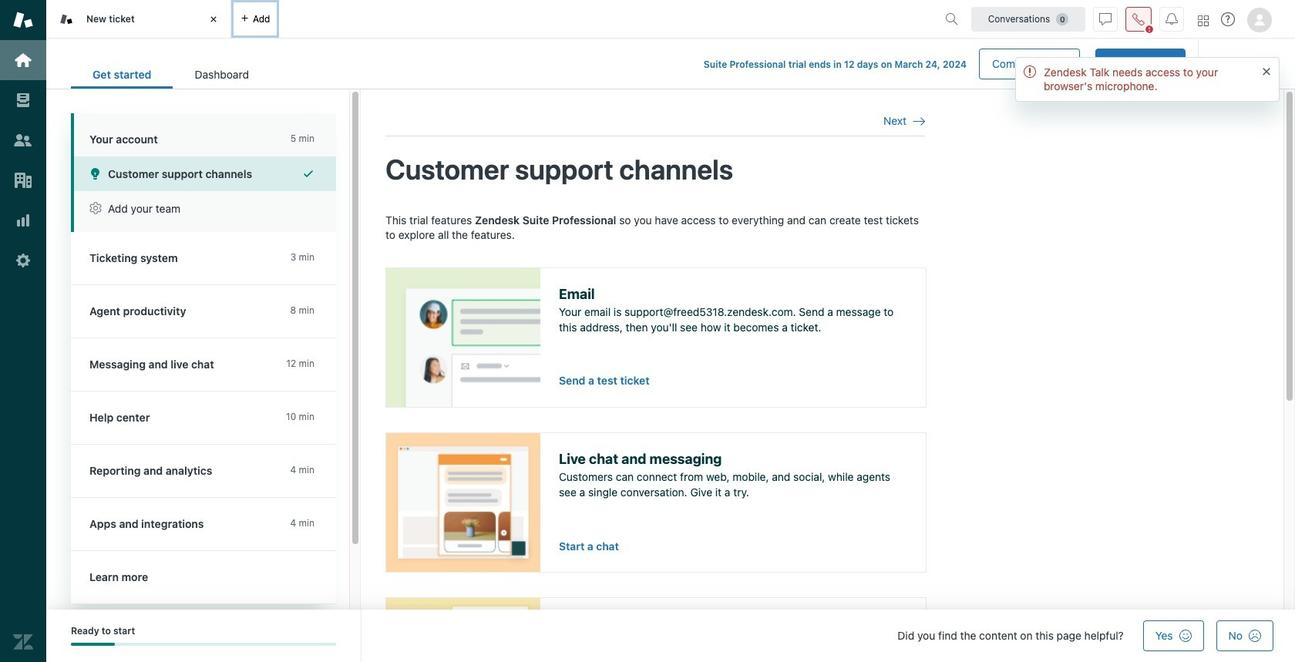 Task type: locate. For each thing, give the bounding box(es) containing it.
main element
[[0, 0, 46, 662]]

tab
[[46, 0, 231, 39], [173, 60, 271, 89]]

March 24, 2024 text field
[[895, 59, 967, 70]]

heading
[[71, 113, 336, 157]]

views image
[[13, 90, 33, 110]]

zendesk image
[[13, 632, 33, 652]]

tab list
[[71, 60, 271, 89]]

content-title region
[[386, 152, 925, 188]]

notifications image
[[1166, 13, 1178, 25]]

get help image
[[1222, 12, 1235, 26]]

get started image
[[13, 50, 33, 70]]

region
[[386, 213, 927, 662]]

example of email conversation inside of the ticketing system and the customer is asking the agent about reimbursement policy. image
[[386, 268, 541, 407]]

footer
[[46, 610, 1296, 662]]

close image
[[206, 12, 221, 27]]

zendesk support image
[[13, 10, 33, 30]]

admin image
[[13, 251, 33, 271]]



Task type: describe. For each thing, give the bounding box(es) containing it.
example of how the agent accepts an incoming phone call as well as how to log the details of the call. image
[[386, 598, 541, 662]]

zendesk products image
[[1198, 15, 1209, 26]]

0 vertical spatial tab
[[46, 0, 231, 39]]

customers image
[[13, 130, 33, 150]]

progress bar image
[[71, 643, 115, 647]]

reporting image
[[13, 211, 33, 231]]

organizations image
[[13, 170, 33, 190]]

tabs tab list
[[46, 0, 939, 39]]

progress-bar progress bar
[[71, 643, 336, 647]]

button displays agent's chat status as invisible. image
[[1100, 13, 1112, 25]]

1 vertical spatial tab
[[173, 60, 271, 89]]

example of conversation inside of messaging and the customer is asking the agent about changing the size of the retail order. image
[[386, 433, 541, 572]]



